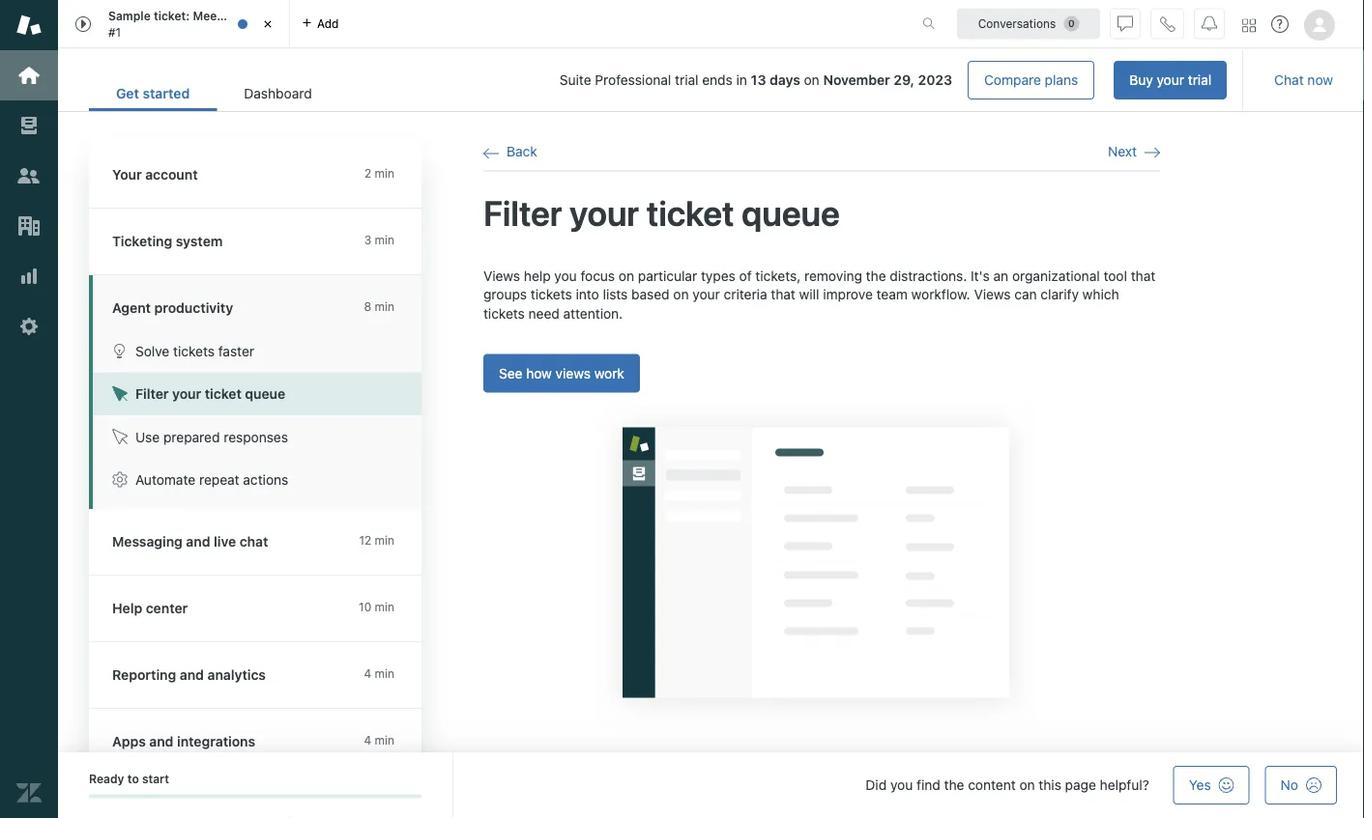 Task type: locate. For each thing, give the bounding box(es) containing it.
back button
[[483, 143, 537, 161]]

zendesk image
[[16, 781, 42, 806]]

particular
[[638, 268, 697, 284]]

ticket inside sample ticket: meet the ticket #1
[[246, 9, 278, 23]]

types
[[701, 268, 735, 284]]

0 horizontal spatial filter
[[135, 386, 169, 402]]

add
[[317, 17, 339, 30]]

your account
[[112, 167, 198, 183]]

and left analytics
[[180, 668, 204, 683]]

4 min from the top
[[375, 534, 394, 548]]

queue up tickets,
[[742, 192, 840, 233]]

min for help center
[[375, 601, 394, 614]]

min inside ticketing system heading
[[375, 233, 394, 247]]

min inside the help center heading
[[375, 601, 394, 614]]

2 horizontal spatial the
[[944, 778, 964, 794]]

ticket right meet
[[246, 9, 278, 23]]

1 vertical spatial the
[[866, 268, 886, 284]]

filter your ticket queue inside content-title region
[[483, 192, 840, 233]]

tab list
[[89, 75, 339, 111]]

min inside agent productivity heading
[[375, 300, 394, 314]]

work
[[594, 365, 624, 381]]

0 horizontal spatial queue
[[245, 386, 285, 402]]

queue up use prepared responses button
[[245, 386, 285, 402]]

on
[[804, 72, 820, 88], [619, 268, 634, 284], [673, 287, 689, 303], [1019, 778, 1035, 794]]

0 horizontal spatial tickets
[[173, 343, 215, 359]]

views help you focus on particular types of tickets, removing the distractions. it's an organizational tool that groups tickets into lists based on your criteria that will improve team workflow. views can clarify which tickets need attention.
[[483, 268, 1155, 322]]

2023
[[918, 72, 952, 88]]

meet
[[193, 9, 221, 23]]

ticketing
[[112, 233, 172, 249]]

that down tickets,
[[771, 287, 796, 303]]

in
[[736, 72, 747, 88]]

2 4 min from the top
[[364, 734, 394, 748]]

min for reporting and analytics
[[375, 668, 394, 681]]

filter
[[483, 192, 562, 233], [135, 386, 169, 402]]

filter your ticket queue
[[483, 192, 840, 233], [135, 386, 285, 402]]

ticket inside content-title region
[[647, 192, 734, 233]]

clarify
[[1041, 287, 1079, 303]]

apps and integrations
[[112, 734, 255, 750]]

that
[[1131, 268, 1155, 284], [771, 287, 796, 303]]

get help image
[[1271, 15, 1289, 33]]

your inside views help you focus on particular types of tickets, removing the distractions. it's an organizational tool that groups tickets into lists based on your criteria that will improve team workflow. views can clarify which tickets need attention.
[[693, 287, 720, 303]]

4 inside reporting and analytics heading
[[364, 668, 371, 681]]

0 vertical spatial views
[[483, 268, 520, 284]]

messaging and live chat heading
[[89, 509, 441, 576]]

tab
[[58, 0, 290, 48]]

min inside reporting and analytics heading
[[375, 668, 394, 681]]

on down particular
[[673, 287, 689, 303]]

trial left 'ends'
[[675, 72, 698, 88]]

min inside your account heading
[[375, 167, 394, 180]]

trial for your
[[1188, 72, 1212, 88]]

1 vertical spatial and
[[180, 668, 204, 683]]

solve tickets faster button
[[93, 330, 421, 373]]

start
[[142, 773, 169, 786]]

3 min
[[364, 233, 394, 247]]

1 min from the top
[[375, 167, 394, 180]]

attention.
[[563, 306, 623, 322]]

that right tool in the top right of the page
[[1131, 268, 1155, 284]]

min inside apps and integrations heading
[[375, 734, 394, 748]]

filter down the back
[[483, 192, 562, 233]]

0 vertical spatial ticket
[[246, 9, 278, 23]]

trial down notifications icon
[[1188, 72, 1212, 88]]

1 horizontal spatial filter
[[483, 192, 562, 233]]

1 vertical spatial you
[[890, 778, 913, 794]]

0 horizontal spatial trial
[[675, 72, 698, 88]]

trial
[[1188, 72, 1212, 88], [675, 72, 698, 88]]

help
[[112, 601, 142, 617]]

and inside reporting and analytics heading
[[180, 668, 204, 683]]

the up team
[[866, 268, 886, 284]]

ends
[[702, 72, 733, 88]]

get started image
[[16, 63, 42, 88]]

0 vertical spatial filter your ticket queue
[[483, 192, 840, 233]]

2
[[364, 167, 371, 180]]

zendesk support image
[[16, 13, 42, 38]]

buy your trial
[[1129, 72, 1212, 88]]

7 min from the top
[[375, 734, 394, 748]]

ticketing system
[[112, 233, 223, 249]]

1 trial from the left
[[1188, 72, 1212, 88]]

automate repeat actions
[[135, 472, 288, 488]]

2 min from the top
[[375, 233, 394, 247]]

add button
[[290, 0, 350, 47]]

will
[[799, 287, 819, 303]]

0 vertical spatial the
[[225, 9, 243, 23]]

3 min from the top
[[375, 300, 394, 314]]

1 horizontal spatial tickets
[[483, 306, 525, 322]]

2 vertical spatial ticket
[[205, 386, 242, 402]]

you
[[554, 268, 577, 284], [890, 778, 913, 794]]

0 vertical spatial and
[[186, 534, 210, 550]]

help
[[524, 268, 551, 284]]

tickets inside solve tickets faster button
[[173, 343, 215, 359]]

chat
[[239, 534, 268, 550]]

1 horizontal spatial views
[[974, 287, 1011, 303]]

agent productivity
[[112, 300, 233, 316]]

4
[[364, 668, 371, 681], [364, 734, 371, 748]]

2 vertical spatial the
[[944, 778, 964, 794]]

analytics
[[207, 668, 266, 683]]

1 vertical spatial filter
[[135, 386, 169, 402]]

4 for reporting and analytics
[[364, 668, 371, 681]]

12 min
[[359, 534, 394, 548]]

filter your ticket queue up particular
[[483, 192, 840, 233]]

no
[[1281, 778, 1298, 794]]

chat
[[1274, 72, 1304, 88]]

and for analytics
[[180, 668, 204, 683]]

and inside messaging and live chat heading
[[186, 534, 210, 550]]

0 vertical spatial 4 min
[[364, 668, 394, 681]]

2 vertical spatial tickets
[[173, 343, 215, 359]]

1 vertical spatial 4
[[364, 734, 371, 748]]

tickets right solve
[[173, 343, 215, 359]]

5 min from the top
[[375, 601, 394, 614]]

organizational
[[1012, 268, 1100, 284]]

0 horizontal spatial ticket
[[205, 386, 242, 402]]

the right 'find' on the bottom of page
[[944, 778, 964, 794]]

trial inside the buy your trial 'button'
[[1188, 72, 1212, 88]]

and inside apps and integrations heading
[[149, 734, 174, 750]]

0 horizontal spatial filter your ticket queue
[[135, 386, 285, 402]]

your right 'buy'
[[1157, 72, 1184, 88]]

the inside sample ticket: meet the ticket #1
[[225, 9, 243, 23]]

footer
[[58, 753, 1364, 819]]

ticket up "use prepared responses" on the bottom left of the page
[[205, 386, 242, 402]]

2 4 from the top
[[364, 734, 371, 748]]

focus
[[581, 268, 615, 284]]

region
[[483, 266, 1160, 733]]

to
[[127, 773, 139, 786]]

4 inside apps and integrations heading
[[364, 734, 371, 748]]

views
[[483, 268, 520, 284], [974, 287, 1011, 303]]

section
[[355, 61, 1227, 100]]

0 horizontal spatial views
[[483, 268, 520, 284]]

tickets down groups
[[483, 306, 525, 322]]

1 horizontal spatial filter your ticket queue
[[483, 192, 840, 233]]

button displays agent's chat status as invisible. image
[[1118, 16, 1133, 31]]

min
[[375, 167, 394, 180], [375, 233, 394, 247], [375, 300, 394, 314], [375, 534, 394, 548], [375, 601, 394, 614], [375, 668, 394, 681], [375, 734, 394, 748]]

0 horizontal spatial that
[[771, 287, 796, 303]]

need
[[528, 306, 560, 322]]

filter your ticket queue up "use prepared responses" on the bottom left of the page
[[135, 386, 285, 402]]

0 vertical spatial tickets
[[531, 287, 572, 303]]

your
[[112, 167, 142, 183]]

1 horizontal spatial you
[[890, 778, 913, 794]]

ticket
[[246, 9, 278, 23], [647, 192, 734, 233], [205, 386, 242, 402]]

0 horizontal spatial you
[[554, 268, 577, 284]]

0 vertical spatial that
[[1131, 268, 1155, 284]]

4 for apps and integrations
[[364, 734, 371, 748]]

queue
[[742, 192, 840, 233], [245, 386, 285, 402]]

agent productivity heading
[[89, 276, 441, 330]]

2 horizontal spatial ticket
[[647, 192, 734, 233]]

filter your ticket queue button
[[93, 373, 421, 416]]

views up groups
[[483, 268, 520, 284]]

yes
[[1189, 778, 1211, 794]]

conversations button
[[957, 8, 1100, 39]]

use prepared responses
[[135, 429, 288, 445]]

tab containing sample ticket: meet the ticket
[[58, 0, 290, 48]]

1 vertical spatial filter your ticket queue
[[135, 386, 285, 402]]

filter inside button
[[135, 386, 169, 402]]

your up prepared
[[172, 386, 201, 402]]

4 min
[[364, 668, 394, 681], [364, 734, 394, 748]]

automate
[[135, 472, 195, 488]]

1 horizontal spatial ticket
[[246, 9, 278, 23]]

1 4 min from the top
[[364, 668, 394, 681]]

1 horizontal spatial the
[[866, 268, 886, 284]]

section containing compare plans
[[355, 61, 1227, 100]]

see how views work
[[499, 365, 624, 381]]

and left live
[[186, 534, 210, 550]]

1 horizontal spatial trial
[[1188, 72, 1212, 88]]

3
[[364, 233, 371, 247]]

ticketing system heading
[[89, 209, 441, 276]]

you inside views help you focus on particular types of tickets, removing the distractions. it's an organizational tool that groups tickets into lists based on your criteria that will improve team workflow. views can clarify which tickets need attention.
[[554, 268, 577, 284]]

0 vertical spatial queue
[[742, 192, 840, 233]]

0 vertical spatial filter
[[483, 192, 562, 233]]

filter down solve
[[135, 386, 169, 402]]

4 min inside reporting and analytics heading
[[364, 668, 394, 681]]

views down the an
[[974, 287, 1011, 303]]

2 horizontal spatial tickets
[[531, 287, 572, 303]]

1 vertical spatial ticket
[[647, 192, 734, 233]]

reporting
[[112, 668, 176, 683]]

1 vertical spatial 4 min
[[364, 734, 394, 748]]

6 min from the top
[[375, 668, 394, 681]]

tickets up need
[[531, 287, 572, 303]]

1 vertical spatial that
[[771, 287, 796, 303]]

0 horizontal spatial the
[[225, 9, 243, 23]]

can
[[1014, 287, 1037, 303]]

tickets,
[[755, 268, 801, 284]]

based
[[631, 287, 670, 303]]

2 vertical spatial and
[[149, 734, 174, 750]]

2 trial from the left
[[675, 72, 698, 88]]

and right apps
[[149, 734, 174, 750]]

compare
[[984, 72, 1041, 88]]

ticket up particular
[[647, 192, 734, 233]]

the right meet
[[225, 9, 243, 23]]

the for find
[[944, 778, 964, 794]]

criteria
[[724, 287, 767, 303]]

min inside messaging and live chat heading
[[375, 534, 394, 548]]

your down types
[[693, 287, 720, 303]]

notifications image
[[1202, 16, 1217, 31]]

dashboard tab
[[217, 75, 339, 111]]

workflow.
[[911, 287, 970, 303]]

0 vertical spatial you
[[554, 268, 577, 284]]

your up "focus"
[[570, 192, 639, 233]]

and
[[186, 534, 210, 550], [180, 668, 204, 683], [149, 734, 174, 750]]

the
[[225, 9, 243, 23], [866, 268, 886, 284], [944, 778, 964, 794]]

4 min for analytics
[[364, 668, 394, 681]]

main element
[[0, 0, 58, 819]]

queue inside content-title region
[[742, 192, 840, 233]]

1 horizontal spatial queue
[[742, 192, 840, 233]]

0 vertical spatial 4
[[364, 668, 371, 681]]

you right the did
[[890, 778, 913, 794]]

1 4 from the top
[[364, 668, 371, 681]]

buy your trial button
[[1114, 61, 1227, 100]]

1 vertical spatial queue
[[245, 386, 285, 402]]

you right help
[[554, 268, 577, 284]]

progress-bar progress bar
[[89, 795, 421, 799]]

november
[[823, 72, 890, 88]]

and for integrations
[[149, 734, 174, 750]]

tab list containing get started
[[89, 75, 339, 111]]

4 min inside apps and integrations heading
[[364, 734, 394, 748]]

footer containing did you find the content on this page helpful?
[[58, 753, 1364, 819]]

1 vertical spatial views
[[974, 287, 1011, 303]]



Task type: vqa. For each thing, say whether or not it's contained in the screenshot.
to
yes



Task type: describe. For each thing, give the bounding box(es) containing it.
faster
[[218, 343, 254, 359]]

no button
[[1265, 767, 1337, 805]]

min for agent productivity
[[375, 300, 394, 314]]

now
[[1307, 72, 1333, 88]]

automate repeat actions button
[[93, 459, 421, 502]]

page
[[1065, 778, 1096, 794]]

started
[[143, 86, 190, 102]]

your inside 'button'
[[1157, 72, 1184, 88]]

help center
[[112, 601, 188, 617]]

your inside content-title region
[[570, 192, 639, 233]]

and for live
[[186, 534, 210, 550]]

#1
[[108, 25, 121, 39]]

customers image
[[16, 163, 42, 189]]

repeat
[[199, 472, 239, 488]]

compare plans button
[[968, 61, 1095, 100]]

it's
[[971, 268, 990, 284]]

prepared
[[163, 429, 220, 445]]

8
[[364, 300, 371, 314]]

removing
[[804, 268, 862, 284]]

back
[[507, 144, 537, 160]]

on right days
[[804, 72, 820, 88]]

improve
[[823, 287, 873, 303]]

min for messaging and live chat
[[375, 534, 394, 548]]

did you find the content on this page helpful?
[[866, 778, 1149, 794]]

ready
[[89, 773, 124, 786]]

ready to start
[[89, 773, 169, 786]]

how
[[526, 365, 552, 381]]

13
[[751, 72, 766, 88]]

queue inside the filter your ticket queue button
[[245, 386, 285, 402]]

zendesk products image
[[1242, 19, 1256, 32]]

indicates location of where to select views. image
[[593, 398, 1039, 728]]

apps and integrations heading
[[89, 710, 441, 776]]

center
[[146, 601, 188, 617]]

admin image
[[16, 314, 42, 339]]

the for meet
[[225, 9, 243, 23]]

see
[[499, 365, 522, 381]]

organizations image
[[16, 214, 42, 239]]

region containing views help you focus on particular types of tickets, removing the distractions. it's an organizational tool that groups tickets into lists based on your criteria that will improve team workflow. views can clarify which tickets need attention.
[[483, 266, 1160, 733]]

your inside button
[[172, 386, 201, 402]]

team
[[876, 287, 908, 303]]

filter inside content-title region
[[483, 192, 562, 233]]

agent
[[112, 300, 151, 316]]

actions
[[243, 472, 288, 488]]

compare plans
[[984, 72, 1078, 88]]

trial for professional
[[675, 72, 698, 88]]

ticket inside button
[[205, 386, 242, 402]]

solve tickets faster
[[135, 343, 254, 359]]

responses
[[224, 429, 288, 445]]

content
[[968, 778, 1016, 794]]

sample
[[108, 9, 151, 23]]

November 29, 2023 text field
[[823, 72, 952, 88]]

reporting image
[[16, 264, 42, 289]]

4 min for integrations
[[364, 734, 394, 748]]

tool
[[1103, 268, 1127, 284]]

min for ticketing system
[[375, 233, 394, 247]]

the inside views help you focus on particular types of tickets, removing the distractions. it's an organizational tool that groups tickets into lists based on your criteria that will improve team workflow. views can clarify which tickets need attention.
[[866, 268, 886, 284]]

reporting and analytics
[[112, 668, 266, 683]]

on up lists
[[619, 268, 634, 284]]

distractions.
[[890, 268, 967, 284]]

system
[[176, 233, 223, 249]]

10 min
[[359, 601, 394, 614]]

solve
[[135, 343, 169, 359]]

next
[[1108, 144, 1137, 160]]

lists
[[603, 287, 628, 303]]

plans
[[1045, 72, 1078, 88]]

find
[[917, 778, 940, 794]]

content-title region
[[483, 191, 1160, 235]]

ticket:
[[154, 9, 190, 23]]

groups
[[483, 287, 527, 303]]

views image
[[16, 113, 42, 138]]

min for your account
[[375, 167, 394, 180]]

yes button
[[1173, 767, 1250, 805]]

get started
[[116, 86, 190, 102]]

an
[[993, 268, 1008, 284]]

1 vertical spatial tickets
[[483, 306, 525, 322]]

suite professional trial ends in 13 days on november 29, 2023
[[560, 72, 952, 88]]

this
[[1039, 778, 1061, 794]]

min for apps and integrations
[[375, 734, 394, 748]]

productivity
[[154, 300, 233, 316]]

filter your ticket queue inside button
[[135, 386, 285, 402]]

messaging
[[112, 534, 183, 550]]

views
[[556, 365, 591, 381]]

help center heading
[[89, 576, 441, 643]]

2 min
[[364, 167, 394, 180]]

use prepared responses button
[[93, 416, 421, 459]]

chat now button
[[1259, 61, 1349, 100]]

close image
[[258, 15, 277, 34]]

reporting and analytics heading
[[89, 643, 441, 710]]

1 horizontal spatial that
[[1131, 268, 1155, 284]]

integrations
[[177, 734, 255, 750]]

on left this
[[1019, 778, 1035, 794]]

get
[[116, 86, 139, 102]]

did
[[866, 778, 887, 794]]

your account heading
[[89, 142, 441, 209]]

chat now
[[1274, 72, 1333, 88]]

buy
[[1129, 72, 1153, 88]]

of
[[739, 268, 752, 284]]

days
[[770, 72, 800, 88]]

conversations
[[978, 17, 1056, 30]]

12
[[359, 534, 371, 548]]

tabs tab list
[[58, 0, 902, 48]]

suite
[[560, 72, 591, 88]]

next button
[[1108, 143, 1160, 161]]

see how views work button
[[483, 354, 640, 393]]

helpful?
[[1100, 778, 1149, 794]]

messaging and live chat
[[112, 534, 268, 550]]

professional
[[595, 72, 671, 88]]

10
[[359, 601, 371, 614]]



